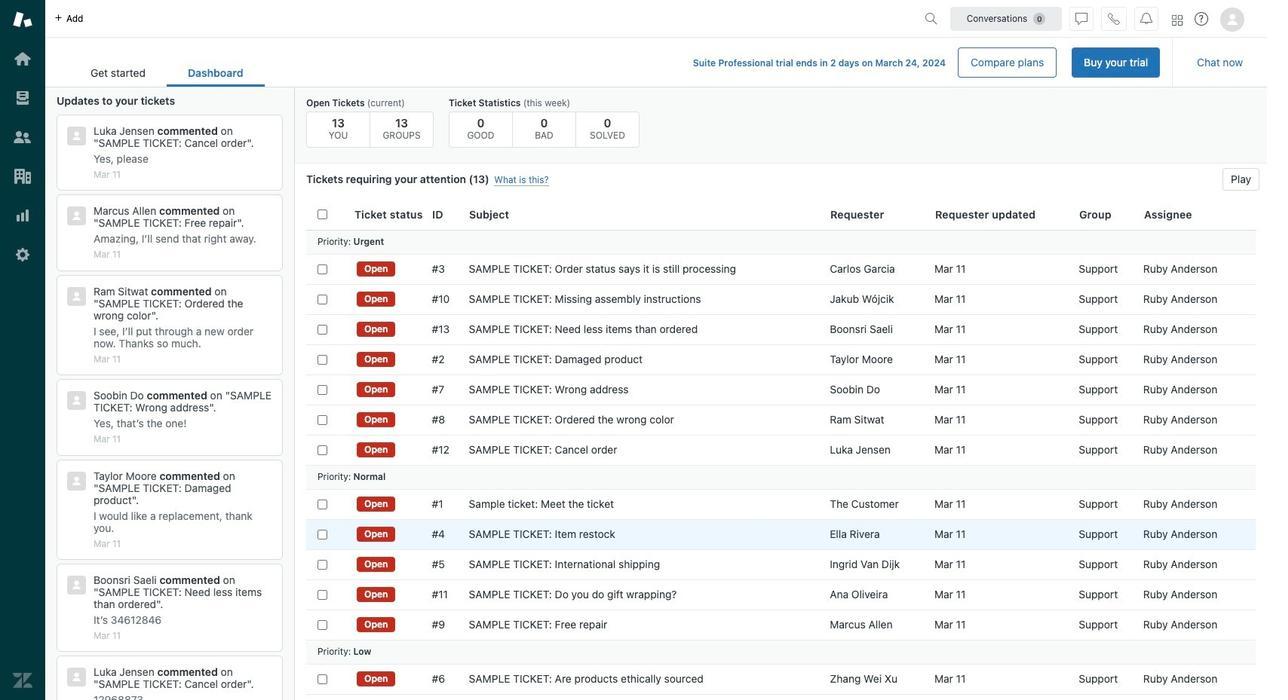 Task type: describe. For each thing, give the bounding box(es) containing it.
Select All Tickets checkbox
[[318, 210, 327, 220]]

zendesk products image
[[1172, 15, 1183, 25]]

admin image
[[13, 245, 32, 265]]

reporting image
[[13, 206, 32, 226]]

customers image
[[13, 127, 32, 147]]

get started image
[[13, 49, 32, 69]]



Task type: vqa. For each thing, say whether or not it's contained in the screenshot.
tab list
yes



Task type: locate. For each thing, give the bounding box(es) containing it.
grid
[[295, 200, 1267, 701]]

notifications image
[[1140, 12, 1153, 25]]

get help image
[[1195, 12, 1208, 26]]

organizations image
[[13, 167, 32, 186]]

None checkbox
[[318, 325, 327, 335], [318, 445, 327, 455], [318, 500, 327, 510], [318, 560, 327, 570], [318, 590, 327, 600], [318, 325, 327, 335], [318, 445, 327, 455], [318, 500, 327, 510], [318, 560, 327, 570], [318, 590, 327, 600]]

zendesk image
[[13, 671, 32, 691]]

None checkbox
[[318, 264, 327, 274], [318, 295, 327, 304], [318, 355, 327, 365], [318, 385, 327, 395], [318, 415, 327, 425], [318, 530, 327, 540], [318, 620, 327, 630], [318, 675, 327, 685], [318, 264, 327, 274], [318, 295, 327, 304], [318, 355, 327, 365], [318, 385, 327, 395], [318, 415, 327, 425], [318, 530, 327, 540], [318, 620, 327, 630], [318, 675, 327, 685]]

March 24, 2024 text field
[[875, 57, 946, 69]]

views image
[[13, 88, 32, 108]]

button displays agent's chat status as invisible. image
[[1076, 12, 1088, 25]]

tab list
[[69, 59, 264, 87]]

tab
[[69, 59, 167, 87]]

zendesk support image
[[13, 10, 32, 29]]

main element
[[0, 0, 45, 701]]



